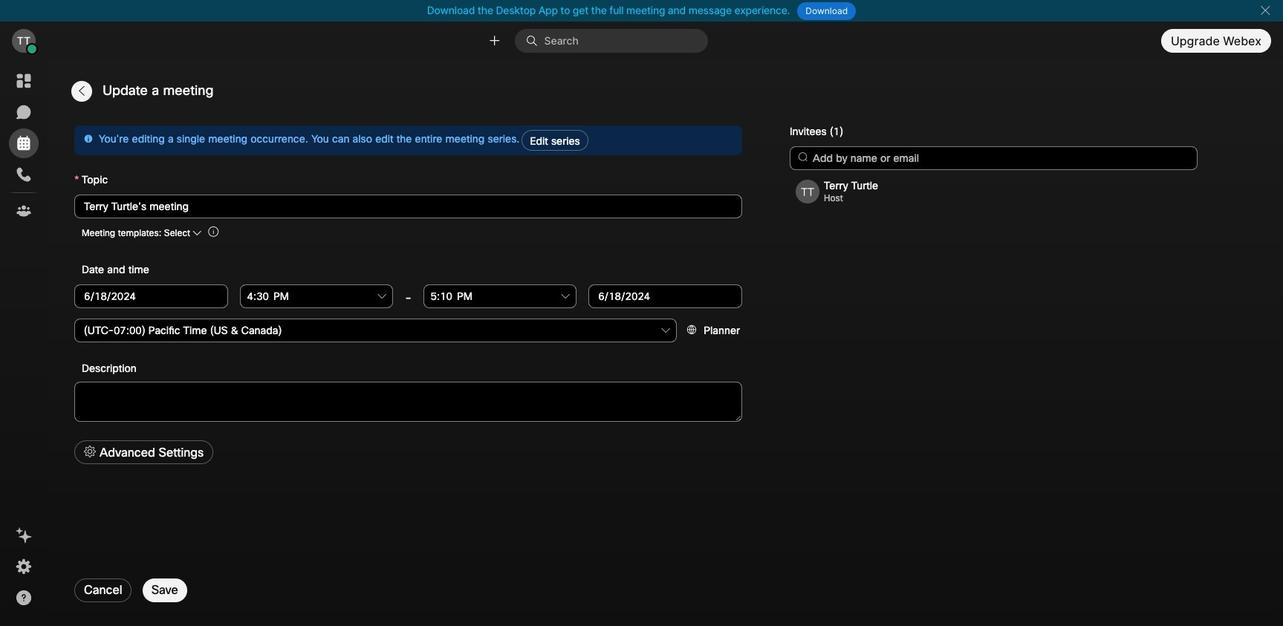Task type: locate. For each thing, give the bounding box(es) containing it.
calls image
[[15, 166, 33, 184]]

what's new image
[[15, 527, 33, 545]]

navigation
[[0, 60, 48, 627]]

settings image
[[15, 558, 33, 576]]

dashboard image
[[15, 72, 33, 90]]



Task type: vqa. For each thing, say whether or not it's contained in the screenshot.
search_18 Icon
no



Task type: describe. For each thing, give the bounding box(es) containing it.
wrapper image
[[27, 44, 37, 54]]

webex tab list
[[9, 66, 39, 226]]

cancel_16 image
[[1260, 4, 1272, 16]]

teams, has no new notifications image
[[15, 202, 33, 220]]

connect people image
[[488, 34, 502, 48]]

messaging, has no new notifications image
[[15, 103, 33, 121]]

wrapper image
[[527, 35, 544, 47]]

meetings image
[[15, 135, 33, 152]]

help image
[[15, 589, 33, 607]]



